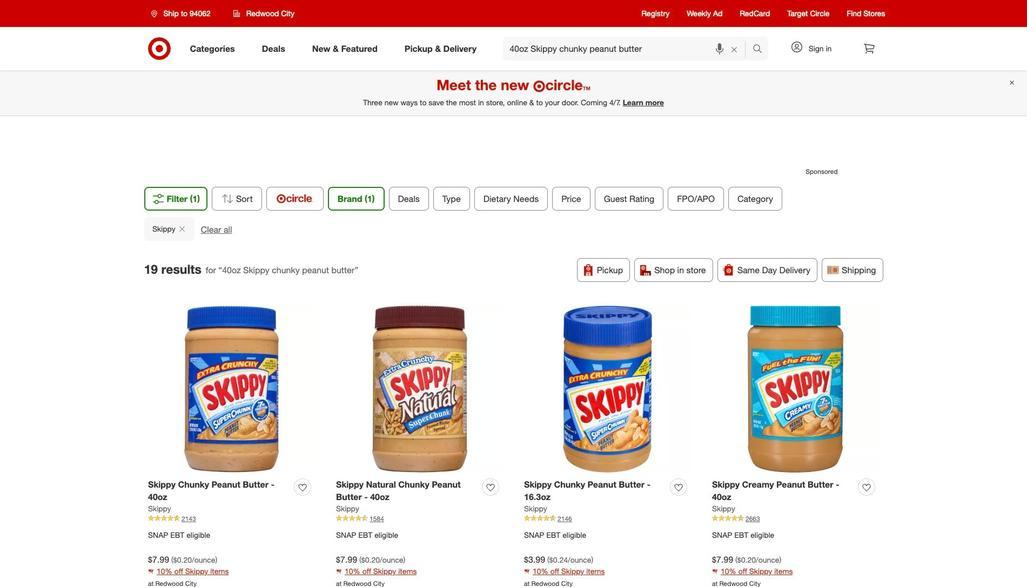 Task type: describe. For each thing, give the bounding box(es) containing it.
What can we help you find? suggestions appear below search field
[[503, 37, 755, 61]]



Task type: locate. For each thing, give the bounding box(es) containing it.
skippy chunky peanut butter - 40oz image
[[148, 306, 315, 473], [148, 306, 315, 473]]

skippy creamy peanut butter - 40oz image
[[712, 306, 879, 473], [712, 306, 879, 473]]

skippy natural chunky peanut butter - 40oz image
[[336, 306, 503, 473], [336, 306, 503, 473]]

skippy chunky peanut butter - 16.3oz image
[[524, 306, 691, 473], [524, 306, 691, 473]]



Task type: vqa. For each thing, say whether or not it's contained in the screenshot.
Diet Coke - 12pk/12 fl oz Cans's add to cart button
no



